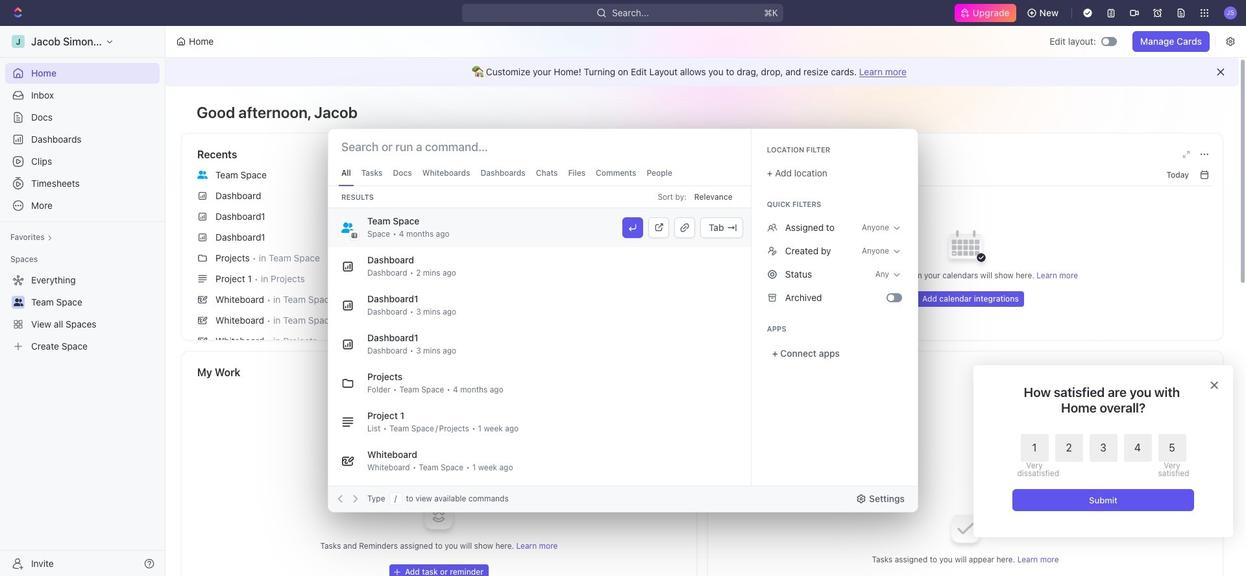Task type: locate. For each thing, give the bounding box(es) containing it.
2 qdq9q image from the top
[[767, 269, 778, 280]]

qdq9q image
[[767, 246, 778, 256], [767, 269, 778, 280]]

user group image
[[197, 171, 208, 179]]

alert
[[166, 58, 1240, 86]]

1 vertical spatial qdq9q image
[[767, 269, 778, 280]]

qdq9q image
[[767, 223, 778, 233]]

tree inside sidebar navigation
[[5, 270, 160, 357]]

option group
[[1018, 434, 1187, 478]]

0 vertical spatial qdq9q image
[[767, 246, 778, 256]]

dialog
[[974, 366, 1234, 538]]

tree
[[5, 270, 160, 357]]

Search or run a command… text field
[[342, 140, 501, 155]]

qdq9q image up e83zz icon
[[767, 269, 778, 280]]

qdq9q image down qdq9q icon at right
[[767, 246, 778, 256]]



Task type: describe. For each thing, give the bounding box(es) containing it.
user group image
[[342, 223, 355, 233]]

sidebar navigation
[[0, 26, 166, 577]]

e83zz image
[[767, 293, 778, 303]]

1 qdq9q image from the top
[[767, 246, 778, 256]]



Task type: vqa. For each thing, say whether or not it's contained in the screenshot.
Sidebar navigation
yes



